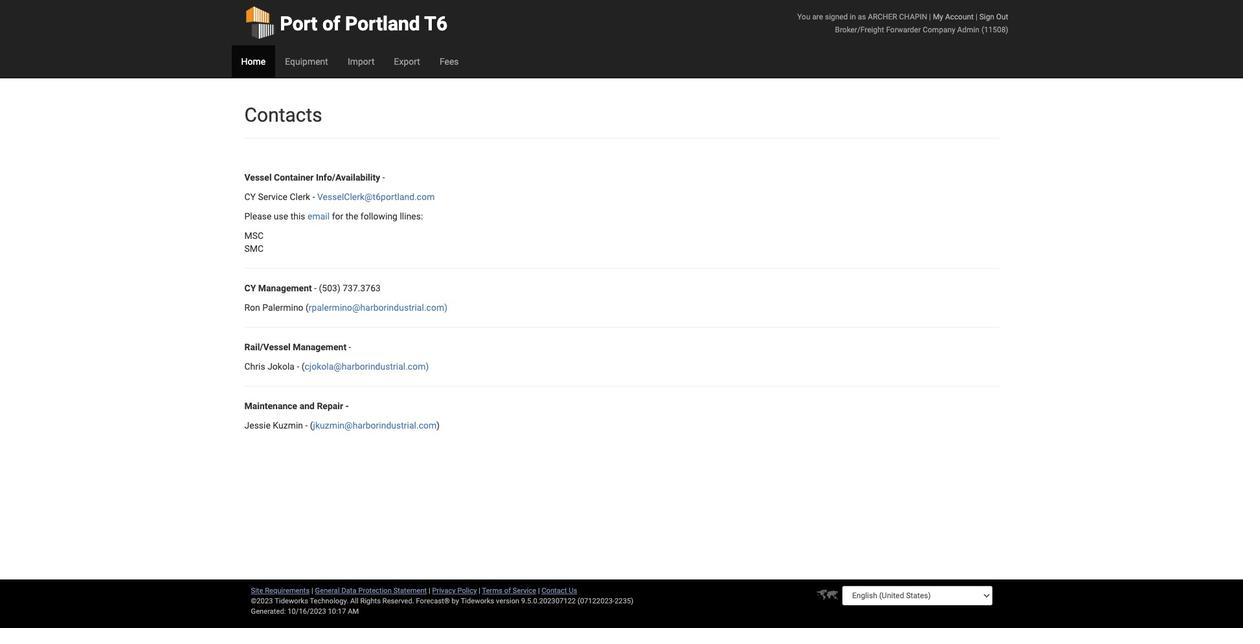 Task type: locate. For each thing, give the bounding box(es) containing it.
reserved.
[[383, 597, 414, 605]]

clerk
[[290, 192, 310, 202]]

forwarder
[[886, 25, 921, 34]]

of inside the site requirements | general data protection statement | privacy policy | terms of service | contact us ©2023 tideworks technology. all rights reserved. forecast® by tideworks version 9.5.0.202307122 (07122023-2235) generated: 10/16/2023 10:17 am
[[504, 587, 511, 595]]

| left sign
[[976, 12, 978, 21]]

archer
[[868, 12, 897, 21]]

| up 'tideworks'
[[479, 587, 480, 595]]

terms of service link
[[482, 587, 536, 595]]

2 vertical spatial (
[[310, 420, 313, 431]]

1 horizontal spatial of
[[504, 587, 511, 595]]

rail/vessel management -
[[244, 342, 351, 352]]

0 vertical spatial service
[[258, 192, 288, 202]]

- right the kuzmin
[[305, 420, 308, 431]]

am
[[348, 607, 359, 616]]

home button
[[232, 45, 275, 78]]

repair
[[317, 401, 343, 411]]

|
[[929, 12, 931, 21], [976, 12, 978, 21], [312, 587, 313, 595], [429, 587, 430, 595], [479, 587, 480, 595], [538, 587, 540, 595]]

vesselclerk@t6portland.com
[[317, 192, 435, 202]]

management
[[258, 283, 312, 293], [293, 342, 347, 352]]

cy up please
[[244, 192, 256, 202]]

- right the clerk
[[313, 192, 315, 202]]

0 vertical spatial cy
[[244, 192, 256, 202]]

| up forecast®
[[429, 587, 430, 595]]

( down and at bottom
[[310, 420, 313, 431]]

contacts
[[244, 104, 322, 126]]

1 horizontal spatial service
[[513, 587, 536, 595]]

0 vertical spatial management
[[258, 283, 312, 293]]

cy up 'ron' at the left of page
[[244, 283, 256, 293]]

jokola
[[268, 361, 295, 372]]

( down 'cy management - (503) 737.3763'
[[306, 302, 309, 313]]

management up palermino
[[258, 283, 312, 293]]

rpalermino@harborindustrial.com) link
[[309, 302, 447, 313]]

rail/vessel
[[244, 342, 291, 352]]

contact
[[542, 587, 567, 595]]

email link
[[308, 211, 330, 221]]

msc smc
[[244, 231, 264, 254]]

| left general
[[312, 587, 313, 595]]

maintenance
[[244, 401, 297, 411]]

- up vesselclerk@t6portland.com
[[383, 172, 385, 183]]

port
[[280, 12, 318, 35]]

1 vertical spatial management
[[293, 342, 347, 352]]

0 horizontal spatial of
[[322, 12, 340, 35]]

737.3763
[[343, 283, 381, 293]]

my account link
[[933, 12, 974, 21]]

9.5.0.202307122
[[521, 597, 576, 605]]

service
[[258, 192, 288, 202], [513, 587, 536, 595]]

1 cy from the top
[[244, 192, 256, 202]]

fees button
[[430, 45, 469, 78]]

- right repair
[[346, 401, 349, 411]]

chris
[[244, 361, 265, 372]]

cy service clerk - vesselclerk@t6portland.com
[[244, 192, 435, 202]]

(
[[306, 302, 309, 313], [302, 361, 305, 372], [310, 420, 313, 431]]

1 horizontal spatial (
[[306, 302, 309, 313]]

us
[[569, 587, 577, 595]]

signed
[[825, 12, 848, 21]]

management up chris jokola - ( cjokola@harborindustrial.com)
[[293, 342, 347, 352]]

requirements
[[265, 587, 310, 595]]

1 vertical spatial of
[[504, 587, 511, 595]]

policy
[[457, 587, 477, 595]]

service up use
[[258, 192, 288, 202]]

1 vertical spatial (
[[302, 361, 305, 372]]

2 cy from the top
[[244, 283, 256, 293]]

admin
[[957, 25, 980, 34]]

following
[[361, 211, 398, 221]]

privacy policy link
[[432, 587, 477, 595]]

broker/freight
[[835, 25, 884, 34]]

1 vertical spatial service
[[513, 587, 536, 595]]

site
[[251, 587, 263, 595]]

please use this email for the following llines:
[[244, 211, 423, 221]]

as
[[858, 12, 866, 21]]

export button
[[384, 45, 430, 78]]

chapin
[[899, 12, 927, 21]]

of
[[322, 12, 340, 35], [504, 587, 511, 595]]

are
[[812, 12, 823, 21]]

(07122023-
[[578, 597, 615, 605]]

service up version
[[513, 587, 536, 595]]

( down rail/vessel management -
[[302, 361, 305, 372]]

company
[[923, 25, 956, 34]]

home
[[241, 56, 266, 67]]

of up version
[[504, 587, 511, 595]]

site requirements link
[[251, 587, 310, 595]]

( for cjokola@harborindustrial.com)
[[302, 361, 305, 372]]

cy
[[244, 192, 256, 202], [244, 283, 256, 293]]

please
[[244, 211, 272, 221]]

of right "port"
[[322, 12, 340, 35]]

in
[[850, 12, 856, 21]]

statement
[[394, 587, 427, 595]]

container
[[274, 172, 314, 183]]

1 vertical spatial cy
[[244, 283, 256, 293]]

2 horizontal spatial (
[[310, 420, 313, 431]]

cjokola@harborindustrial.com) link
[[305, 361, 429, 372]]

ron palermino ( rpalermino@harborindustrial.com)
[[244, 302, 447, 313]]

all
[[350, 597, 359, 605]]

0 horizontal spatial service
[[258, 192, 288, 202]]

0 horizontal spatial (
[[302, 361, 305, 372]]

-
[[383, 172, 385, 183], [313, 192, 315, 202], [314, 283, 317, 293], [349, 342, 351, 352], [297, 361, 299, 372], [346, 401, 349, 411], [305, 420, 308, 431]]



Task type: describe. For each thing, give the bounding box(es) containing it.
general data protection statement link
[[315, 587, 427, 595]]

you are signed in as archer chapin | my account | sign out broker/freight forwarder company admin (11508)
[[798, 12, 1009, 34]]

my
[[933, 12, 943, 21]]

jessie kuzmin - ( jkuzmin@harborindustrial.com )
[[244, 420, 440, 431]]

use
[[274, 211, 288, 221]]

jkuzmin@harborindustrial.com
[[313, 420, 437, 431]]

privacy
[[432, 587, 456, 595]]

cy for cy management - (503) 737.3763
[[244, 283, 256, 293]]

smc
[[244, 243, 264, 254]]

ron
[[244, 302, 260, 313]]

rights
[[360, 597, 381, 605]]

port of portland t6 link
[[244, 0, 448, 45]]

maintenance and repair -
[[244, 401, 349, 411]]

jkuzmin@harborindustrial.com link
[[313, 420, 437, 431]]

info/availability
[[316, 172, 380, 183]]

©2023 tideworks
[[251, 597, 308, 605]]

account
[[945, 12, 974, 21]]

sign
[[980, 12, 995, 21]]

you
[[798, 12, 811, 21]]

site requirements | general data protection statement | privacy policy | terms of service | contact us ©2023 tideworks technology. all rights reserved. forecast® by tideworks version 9.5.0.202307122 (07122023-2235) generated: 10/16/2023 10:17 am
[[251, 587, 634, 616]]

import button
[[338, 45, 384, 78]]

chris jokola - ( cjokola@harborindustrial.com)
[[244, 361, 429, 372]]

equipment button
[[275, 45, 338, 78]]

vessel
[[244, 172, 272, 183]]

terms
[[482, 587, 503, 595]]

for
[[332, 211, 343, 221]]

cy for cy service clerk - vesselclerk@t6portland.com
[[244, 192, 256, 202]]

vessel container info/availability -
[[244, 172, 385, 183]]

management for cy management
[[258, 283, 312, 293]]

this
[[291, 211, 305, 221]]

general
[[315, 587, 340, 595]]

port of portland t6
[[280, 12, 448, 35]]

version
[[496, 597, 520, 605]]

0 vertical spatial (
[[306, 302, 309, 313]]

cy management - (503) 737.3763
[[244, 283, 381, 293]]

management for rail/vessel management
[[293, 342, 347, 352]]

sign out link
[[980, 12, 1009, 21]]

vesselclerk@t6portland.com link
[[317, 192, 435, 202]]

export
[[394, 56, 420, 67]]

- up chris jokola - ( cjokola@harborindustrial.com)
[[349, 342, 351, 352]]

10/16/2023
[[288, 607, 326, 616]]

forecast®
[[416, 597, 450, 605]]

import
[[348, 56, 375, 67]]

palermino
[[262, 302, 303, 313]]

technology.
[[310, 597, 349, 605]]

service inside the site requirements | general data protection statement | privacy policy | terms of service | contact us ©2023 tideworks technology. all rights reserved. forecast® by tideworks version 9.5.0.202307122 (07122023-2235) generated: 10/16/2023 10:17 am
[[513, 587, 536, 595]]

rpalermino@harborindustrial.com)
[[309, 302, 447, 313]]

contact us link
[[542, 587, 577, 595]]

protection
[[358, 587, 392, 595]]

msc
[[244, 231, 264, 241]]

(11508)
[[982, 25, 1009, 34]]

the
[[346, 211, 358, 221]]

data
[[342, 587, 357, 595]]

generated:
[[251, 607, 286, 616]]

fees
[[440, 56, 459, 67]]

tideworks
[[461, 597, 494, 605]]

(503)
[[319, 283, 340, 293]]

| up 9.5.0.202307122 at the bottom left of page
[[538, 587, 540, 595]]

by
[[452, 597, 459, 605]]

10:17
[[328, 607, 346, 616]]

)
[[437, 420, 440, 431]]

jessie
[[244, 420, 271, 431]]

0 vertical spatial of
[[322, 12, 340, 35]]

out
[[997, 12, 1009, 21]]

- left (503)
[[314, 283, 317, 293]]

kuzmin
[[273, 420, 303, 431]]

2235)
[[615, 597, 634, 605]]

t6
[[424, 12, 448, 35]]

email
[[308, 211, 330, 221]]

equipment
[[285, 56, 328, 67]]

- right jokola at the bottom
[[297, 361, 299, 372]]

| left 'my'
[[929, 12, 931, 21]]

( for jkuzmin@harborindustrial.com
[[310, 420, 313, 431]]

cjokola@harborindustrial.com)
[[305, 361, 429, 372]]



Task type: vqa. For each thing, say whether or not it's contained in the screenshot.
Privacy Policy LINK
yes



